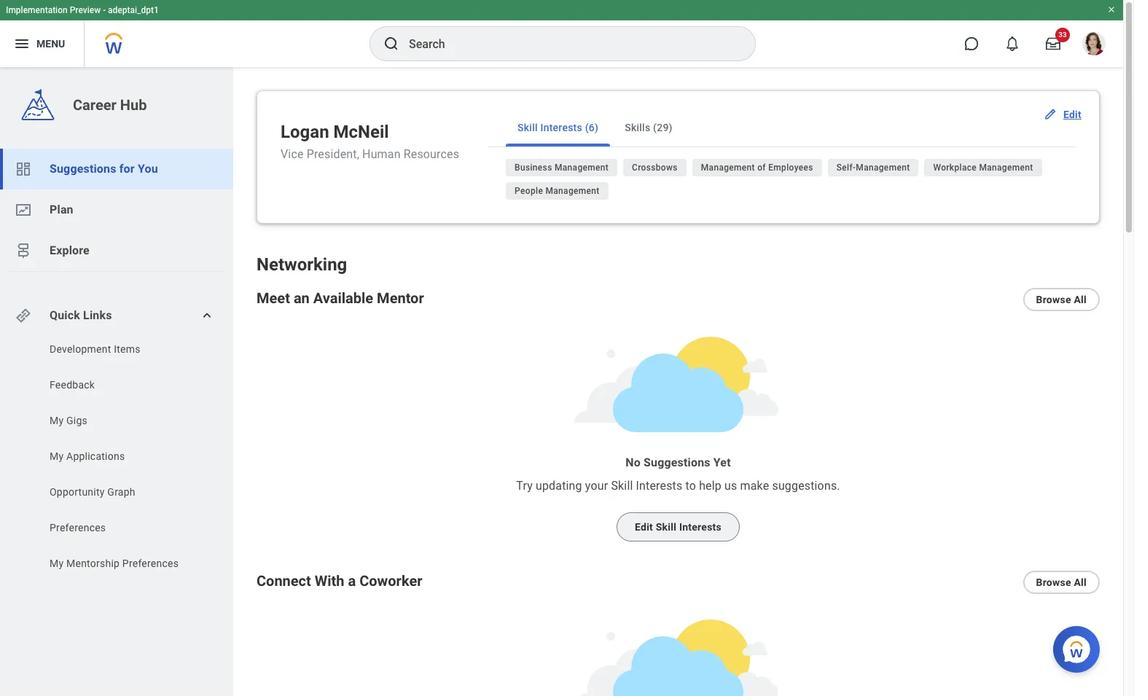 Task type: vqa. For each thing, say whether or not it's contained in the screenshot.
the 33
yes



Task type: locate. For each thing, give the bounding box(es) containing it.
development items link
[[48, 342, 198, 357]]

1 list from the top
[[0, 149, 233, 271]]

chevron up small image
[[200, 309, 214, 323]]

0 vertical spatial all
[[1075, 294, 1088, 306]]

workplace
[[934, 163, 977, 173]]

self-
[[837, 163, 857, 173]]

1 my from the top
[[50, 415, 64, 427]]

management left workplace
[[857, 163, 911, 173]]

my for my applications
[[50, 451, 64, 462]]

1 browse from the top
[[1037, 294, 1072, 306]]

skill up business
[[518, 122, 538, 133]]

0 vertical spatial list
[[0, 149, 233, 271]]

1 horizontal spatial edit
[[1064, 109, 1082, 120]]

a
[[348, 573, 356, 590]]

my gigs link
[[48, 414, 198, 428]]

1 vertical spatial browse all link
[[1024, 571, 1101, 595]]

my left mentorship
[[50, 558, 64, 570]]

management for self-management
[[857, 163, 911, 173]]

profile logan mcneil image
[[1083, 32, 1107, 58]]

dashboard image
[[15, 160, 32, 178]]

president,
[[307, 147, 360, 161]]

2 horizontal spatial skill
[[656, 522, 677, 533]]

2 browse all link from the top
[[1024, 571, 1101, 595]]

management right workplace
[[980, 163, 1034, 173]]

skill right your
[[612, 479, 633, 493]]

list
[[0, 149, 233, 271], [0, 342, 233, 575]]

list containing development items
[[0, 342, 233, 575]]

0 horizontal spatial suggestions
[[50, 162, 116, 176]]

0 vertical spatial interests
[[541, 122, 583, 133]]

0 vertical spatial edit
[[1064, 109, 1082, 120]]

my
[[50, 415, 64, 427], [50, 451, 64, 462], [50, 558, 64, 570]]

edit
[[1064, 109, 1082, 120], [635, 522, 654, 533]]

edit skill interests button
[[617, 513, 740, 542]]

edit right the edit icon
[[1064, 109, 1082, 120]]

1 horizontal spatial skill
[[612, 479, 633, 493]]

1 vertical spatial interests
[[636, 479, 683, 493]]

my mentorship preferences link
[[48, 557, 198, 571]]

1 vertical spatial my
[[50, 451, 64, 462]]

browse all for meet an available mentor
[[1037, 294, 1088, 306]]

browse all
[[1037, 294, 1088, 306], [1037, 577, 1088, 589]]

applications
[[66, 451, 125, 462]]

connect with a coworker
[[257, 573, 423, 590]]

management down business management
[[546, 186, 600, 196]]

2 vertical spatial skill
[[656, 522, 677, 533]]

updating
[[536, 479, 583, 493]]

menu button
[[0, 20, 84, 67]]

tab list
[[489, 109, 1077, 147]]

browse all link for meet an available mentor
[[1024, 288, 1101, 311]]

implementation preview -   adeptai_dpt1
[[6, 5, 159, 15]]

explore
[[50, 244, 90, 257]]

people management
[[515, 186, 600, 196]]

skill down try updating your skill interests to help us make suggestions.
[[656, 522, 677, 533]]

1 vertical spatial list
[[0, 342, 233, 575]]

0 horizontal spatial skill
[[518, 122, 538, 133]]

browse all link
[[1024, 288, 1101, 311], [1024, 571, 1101, 595]]

edit down try updating your skill interests to help us make suggestions.
[[635, 522, 654, 533]]

management
[[555, 163, 609, 173], [702, 163, 756, 173], [857, 163, 911, 173], [980, 163, 1034, 173], [546, 186, 600, 196]]

0 horizontal spatial preferences
[[50, 522, 106, 534]]

meet an available mentor
[[257, 290, 424, 307]]

interests down to
[[680, 522, 722, 533]]

items
[[114, 344, 141, 355]]

browse for connect with a coworker
[[1037, 577, 1072, 589]]

my gigs
[[50, 415, 88, 427]]

link image
[[15, 307, 32, 325]]

2 browse all from the top
[[1037, 577, 1088, 589]]

0 vertical spatial skill
[[518, 122, 538, 133]]

preferences link
[[48, 521, 198, 535]]

edit inside button
[[1064, 109, 1082, 120]]

0 vertical spatial browse
[[1037, 294, 1072, 306]]

2 browse from the top
[[1037, 577, 1072, 589]]

you
[[138, 162, 158, 176]]

1 horizontal spatial suggestions
[[644, 456, 711, 470]]

edit button
[[1038, 100, 1091, 129]]

my applications link
[[48, 449, 198, 464]]

2 all from the top
[[1075, 577, 1088, 589]]

opportunity graph link
[[48, 485, 198, 500]]

(6)
[[586, 122, 599, 133]]

skills
[[625, 122, 651, 133]]

justify image
[[13, 35, 31, 53]]

career
[[73, 96, 117, 114]]

2 list from the top
[[0, 342, 233, 575]]

mentor
[[377, 290, 424, 307]]

management up people management
[[555, 163, 609, 173]]

1 vertical spatial all
[[1075, 577, 1088, 589]]

1 all from the top
[[1075, 294, 1088, 306]]

skill
[[518, 122, 538, 133], [612, 479, 633, 493], [656, 522, 677, 533]]

preferences down the opportunity on the bottom
[[50, 522, 106, 534]]

1 vertical spatial browse
[[1037, 577, 1072, 589]]

suggestions left "for"
[[50, 162, 116, 176]]

0 vertical spatial preferences
[[50, 522, 106, 534]]

1 horizontal spatial preferences
[[122, 558, 179, 570]]

suggestions up try updating your skill interests to help us make suggestions.
[[644, 456, 711, 470]]

(29)
[[654, 122, 673, 133]]

career hub
[[73, 96, 147, 114]]

preferences inside 'link'
[[50, 522, 106, 534]]

0 vertical spatial browse all
[[1037, 294, 1088, 306]]

browse all link for connect with a coworker
[[1024, 571, 1101, 595]]

workplace management
[[934, 163, 1034, 173]]

0 vertical spatial my
[[50, 415, 64, 427]]

explore link
[[0, 231, 233, 271]]

preferences
[[50, 522, 106, 534], [122, 558, 179, 570]]

connect
[[257, 573, 311, 590]]

0 horizontal spatial edit
[[635, 522, 654, 533]]

0 vertical spatial suggestions
[[50, 162, 116, 176]]

1 browse all link from the top
[[1024, 288, 1101, 311]]

an
[[294, 290, 310, 307]]

resources
[[404, 147, 460, 161]]

available
[[313, 290, 374, 307]]

people
[[515, 186, 544, 196]]

skills (29)
[[625, 122, 673, 133]]

my down my gigs
[[50, 451, 64, 462]]

interests
[[541, 122, 583, 133], [636, 479, 683, 493], [680, 522, 722, 533]]

1 vertical spatial edit
[[635, 522, 654, 533]]

2 vertical spatial interests
[[680, 522, 722, 533]]

business management
[[515, 163, 609, 173]]

employees
[[769, 163, 814, 173]]

2 vertical spatial my
[[50, 558, 64, 570]]

suggestions for you
[[50, 162, 158, 176]]

all for connect with a coworker
[[1075, 577, 1088, 589]]

mcneil
[[334, 122, 389, 142]]

edit skill interests
[[635, 522, 722, 533]]

interests left (6)
[[541, 122, 583, 133]]

2 my from the top
[[50, 451, 64, 462]]

management for workplace management
[[980, 163, 1034, 173]]

preferences down preferences 'link'
[[122, 558, 179, 570]]

quick
[[50, 309, 80, 322]]

browse
[[1037, 294, 1072, 306], [1037, 577, 1072, 589]]

1 vertical spatial browse all
[[1037, 577, 1088, 589]]

yet
[[714, 456, 731, 470]]

all
[[1075, 294, 1088, 306], [1075, 577, 1088, 589]]

browse all for connect with a coworker
[[1037, 577, 1088, 589]]

1 browse all from the top
[[1037, 294, 1088, 306]]

33
[[1059, 31, 1068, 39]]

tab list containing skill interests (6)
[[489, 109, 1077, 147]]

preview
[[70, 5, 101, 15]]

notifications large image
[[1006, 36, 1020, 51]]

1 vertical spatial suggestions
[[644, 456, 711, 470]]

human
[[363, 147, 401, 161]]

business
[[515, 163, 553, 173]]

Search Workday  search field
[[409, 28, 726, 60]]

edit for edit skill interests
[[635, 522, 654, 533]]

networking
[[257, 255, 347, 275]]

suggestions for you link
[[0, 149, 233, 190]]

0 vertical spatial browse all link
[[1024, 288, 1101, 311]]

edit image
[[1044, 107, 1058, 122]]

interests down no suggestions yet
[[636, 479, 683, 493]]

3 my from the top
[[50, 558, 64, 570]]

feedback
[[50, 379, 95, 391]]

my for my gigs
[[50, 415, 64, 427]]

of
[[758, 163, 767, 173]]

quick links
[[50, 309, 112, 322]]

edit inside button
[[635, 522, 654, 533]]

my left gigs
[[50, 415, 64, 427]]



Task type: describe. For each thing, give the bounding box(es) containing it.
implementation
[[6, 5, 68, 15]]

coworker
[[360, 573, 423, 590]]

browse for meet an available mentor
[[1037, 294, 1072, 306]]

us
[[725, 479, 738, 493]]

skill interests (6)
[[518, 122, 599, 133]]

try updating your skill interests to help us make suggestions.
[[517, 479, 841, 493]]

to
[[686, 479, 697, 493]]

opportunity graph
[[50, 487, 135, 498]]

no suggestions yet
[[626, 456, 731, 470]]

my applications
[[50, 451, 125, 462]]

all for meet an available mentor
[[1075, 294, 1088, 306]]

skill interests (6) button
[[506, 109, 611, 147]]

graph
[[107, 487, 135, 498]]

try
[[517, 479, 533, 493]]

quick links element
[[15, 301, 222, 330]]

management left of
[[702, 163, 756, 173]]

1 vertical spatial preferences
[[122, 558, 179, 570]]

management of employees
[[702, 163, 814, 173]]

suggestions.
[[773, 479, 841, 493]]

timeline milestone image
[[15, 242, 32, 260]]

links
[[83, 309, 112, 322]]

interests inside button
[[680, 522, 722, 533]]

-
[[103, 5, 106, 15]]

development items
[[50, 344, 141, 355]]

logan
[[281, 122, 329, 142]]

meet
[[257, 290, 290, 307]]

menu
[[36, 38, 65, 49]]

feedback link
[[48, 378, 198, 392]]

1 vertical spatial skill
[[612, 479, 633, 493]]

edit for edit
[[1064, 109, 1082, 120]]

skill inside button
[[656, 522, 677, 533]]

mentorship
[[66, 558, 120, 570]]

my mentorship preferences
[[50, 558, 179, 570]]

gigs
[[66, 415, 88, 427]]

your
[[586, 479, 609, 493]]

hub
[[120, 96, 147, 114]]

menu banner
[[0, 0, 1124, 67]]

plan
[[50, 203, 73, 217]]

plan link
[[0, 190, 233, 231]]

vice
[[281, 147, 304, 161]]

close environment banner image
[[1108, 5, 1117, 14]]

search image
[[383, 35, 400, 53]]

logan mcneil vice president, human resources
[[281, 122, 460, 161]]

inbox large image
[[1047, 36, 1061, 51]]

for
[[119, 162, 135, 176]]

self-management
[[837, 163, 911, 173]]

management for business management
[[555, 163, 609, 173]]

no
[[626, 456, 641, 470]]

development
[[50, 344, 111, 355]]

with
[[315, 573, 345, 590]]

33 button
[[1038, 28, 1071, 60]]

skills (29) button
[[614, 109, 685, 147]]

list containing suggestions for you
[[0, 149, 233, 271]]

crossbows
[[632, 163, 678, 173]]

opportunity
[[50, 487, 105, 498]]

skill inside button
[[518, 122, 538, 133]]

management for people management
[[546, 186, 600, 196]]

my for my mentorship preferences
[[50, 558, 64, 570]]

make
[[741, 479, 770, 493]]

help
[[700, 479, 722, 493]]

onboarding home image
[[15, 201, 32, 219]]

suggestions inside suggestions for you link
[[50, 162, 116, 176]]

interests inside button
[[541, 122, 583, 133]]

adeptai_dpt1
[[108, 5, 159, 15]]



